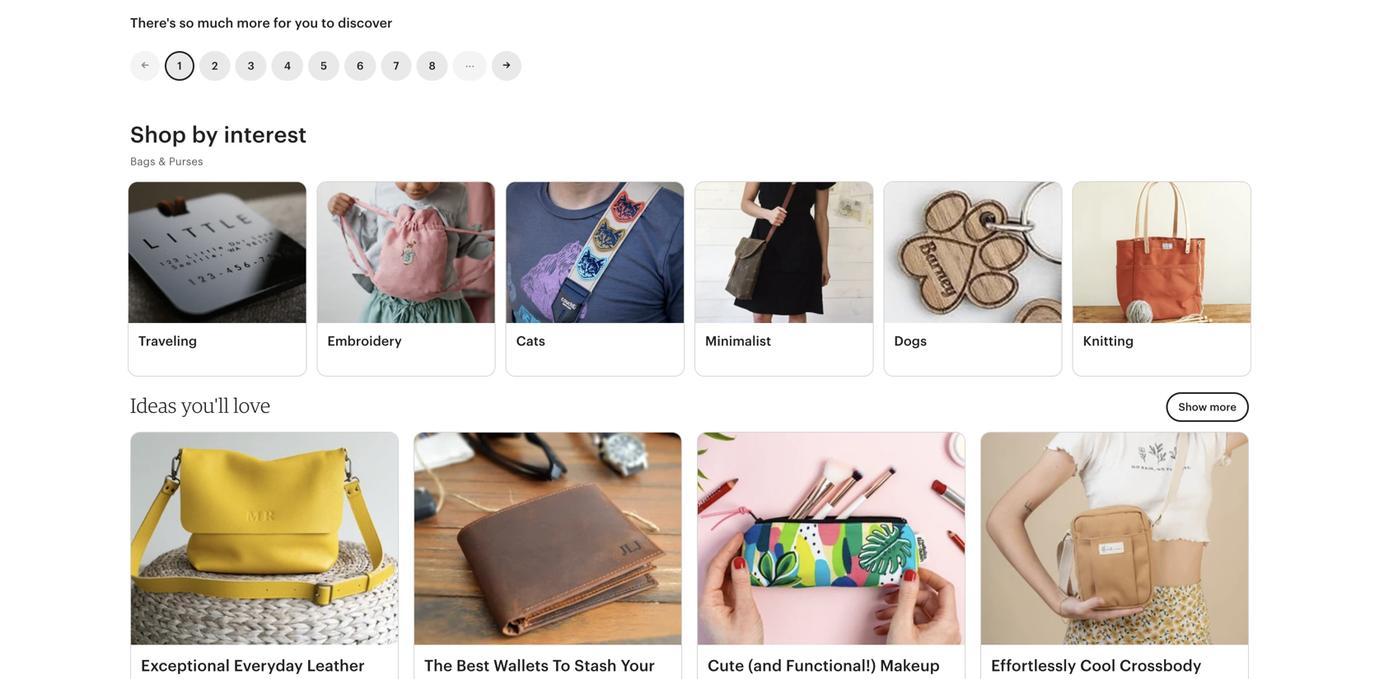 Task type: locate. For each thing, give the bounding box(es) containing it.
7
[[393, 60, 399, 72]]

much
[[197, 15, 234, 30]]

0 horizontal spatial more
[[237, 15, 270, 30]]

everyday
[[234, 657, 303, 675]]

2 horizontal spatial bags
[[991, 679, 1028, 679]]

love
[[233, 393, 271, 418]]

more
[[237, 15, 270, 30], [1210, 401, 1237, 413]]

to
[[322, 15, 335, 30]]

effortlessly
[[991, 657, 1077, 675]]

show more
[[1179, 401, 1237, 413]]

for
[[273, 15, 292, 30], [1032, 679, 1054, 679]]

style
[[522, 679, 561, 679]]

bags down exceptional on the left bottom of page
[[178, 679, 215, 679]]

there's so much more for you to discover
[[130, 15, 393, 30]]

for inside effortlessly cool crossbody bags for wherever you go
[[1032, 679, 1054, 679]]

for left you
[[273, 15, 292, 30]]

wherever
[[1058, 679, 1131, 679]]

1 vertical spatial for
[[1032, 679, 1054, 679]]

your
[[621, 657, 655, 675]]

for down effortlessly
[[1032, 679, 1054, 679]]

more right show
[[1210, 401, 1237, 413]]

cats link
[[506, 181, 685, 377]]

exceptional everyday leather tote bags
[[141, 657, 365, 679]]

...
[[465, 57, 475, 70]]

bags inside exceptional everyday leather tote bags
[[178, 679, 215, 679]]

ideas
[[130, 393, 177, 418]]

0 horizontal spatial for
[[273, 15, 292, 30]]

6 link
[[344, 51, 376, 81]]

shop by interest bags & purses
[[130, 122, 307, 168]]

bags inside the shop by interest bags & purses
[[130, 155, 155, 168]]

cute
[[708, 657, 744, 675]]

3
[[248, 60, 254, 72]]

the
[[424, 657, 453, 675]]

1 horizontal spatial bags
[[178, 679, 215, 679]]

functional!)
[[786, 657, 876, 675]]

1 link
[[165, 51, 194, 81]]

1 horizontal spatial more
[[1210, 401, 1237, 413]]

bags inside effortlessly cool crossbody bags for wherever you go
[[991, 679, 1028, 679]]

bags down effortlessly
[[991, 679, 1028, 679]]

purses
[[169, 155, 203, 168]]

you
[[295, 15, 318, 30]]

embroidery link
[[317, 181, 496, 377]]

4
[[284, 60, 291, 72]]

0 vertical spatial for
[[273, 15, 292, 30]]

effortlessly cool crossbody bags for wherever you go
[[991, 657, 1202, 679]]

2
[[212, 60, 218, 72]]

embroidery
[[327, 334, 402, 349]]

0 horizontal spatial bags
[[130, 155, 155, 168]]

crossbody
[[1120, 657, 1202, 675]]

1 vertical spatial more
[[1210, 401, 1237, 413]]

cats
[[516, 334, 545, 349]]

makeup
[[880, 657, 940, 675]]

traveling
[[138, 334, 197, 349]]

so
[[179, 15, 194, 30]]

there's
[[130, 15, 176, 30]]

bags for effortlessly
[[991, 679, 1028, 679]]

cute (and functional!) makeup organizers
[[708, 657, 940, 679]]

bags left '&'
[[130, 155, 155, 168]]

more right much
[[237, 15, 270, 30]]

1 horizontal spatial for
[[1032, 679, 1054, 679]]

show more link
[[1167, 392, 1249, 422]]

bags
[[130, 155, 155, 168], [178, 679, 215, 679], [991, 679, 1028, 679]]



Task type: describe. For each thing, give the bounding box(es) containing it.
you
[[1135, 679, 1163, 679]]

the best wallets to stash your essentials in style
[[424, 657, 655, 679]]

traveling link
[[128, 181, 307, 377]]

(and
[[748, 657, 782, 675]]

5
[[321, 60, 327, 72]]

essentials
[[424, 679, 500, 679]]

knitting link
[[1073, 181, 1252, 377]]

for for more
[[273, 15, 292, 30]]

to
[[553, 657, 571, 675]]

knitting
[[1083, 334, 1134, 349]]

shop
[[130, 122, 186, 147]]

3 link
[[235, 51, 267, 81]]

stash
[[574, 657, 617, 675]]

4 link
[[272, 51, 303, 81]]

in
[[504, 679, 518, 679]]

discover
[[338, 15, 393, 30]]

cool
[[1080, 657, 1116, 675]]

1
[[177, 60, 182, 72]]

dogs link
[[884, 181, 1063, 377]]

2 link
[[199, 51, 230, 81]]

interest
[[224, 122, 307, 147]]

minimalist
[[705, 334, 771, 349]]

8 link
[[417, 51, 448, 81]]

exceptional
[[141, 657, 230, 675]]

... link
[[453, 51, 487, 81]]

5 link
[[308, 51, 340, 81]]

tote
[[141, 679, 174, 679]]

organizers
[[708, 679, 791, 679]]

wallets
[[494, 657, 549, 675]]

by
[[192, 122, 218, 147]]

&
[[158, 155, 166, 168]]

show more button
[[1167, 392, 1249, 422]]

for for bags
[[1032, 679, 1054, 679]]

you'll
[[181, 393, 229, 418]]

bags for shop
[[130, 155, 155, 168]]

more inside the show more button
[[1210, 401, 1237, 413]]

show
[[1179, 401, 1207, 413]]

8
[[429, 60, 436, 72]]

0 vertical spatial more
[[237, 15, 270, 30]]

go
[[1167, 679, 1189, 679]]

7 link
[[381, 51, 412, 81]]

minimalist link
[[695, 181, 874, 377]]

leather
[[307, 657, 365, 675]]

dogs
[[894, 334, 927, 349]]

ideas you'll love
[[130, 393, 271, 418]]

6
[[357, 60, 364, 72]]

best
[[456, 657, 490, 675]]



Task type: vqa. For each thing, say whether or not it's contained in the screenshot.
beyond
no



